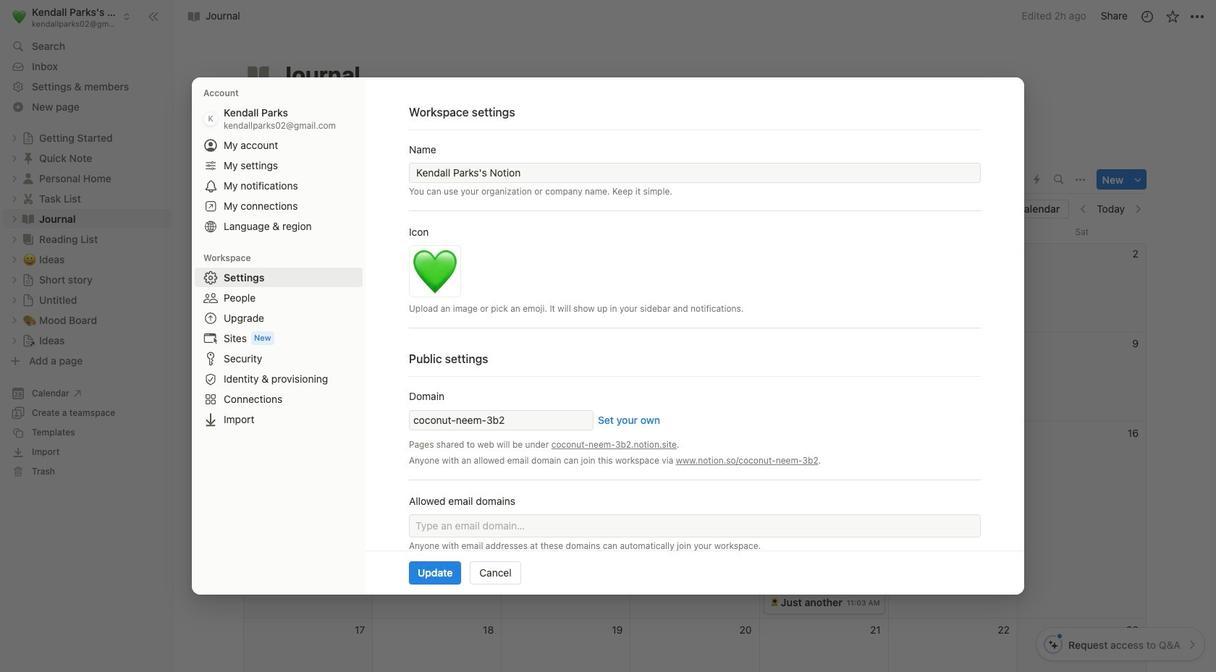 Task type: vqa. For each thing, say whether or not it's contained in the screenshot.
Close sidebar Image
yes



Task type: describe. For each thing, give the bounding box(es) containing it.
📋 image
[[770, 449, 779, 461]]

previous month image
[[1079, 204, 1089, 215]]

updates image
[[1140, 9, 1154, 24]]

favorite image
[[1165, 9, 1180, 24]]

change page icon image
[[245, 62, 271, 88]]

next month image
[[1133, 204, 1143, 215]]

Type an email domain… text field
[[416, 520, 970, 533]]



Task type: locate. For each thing, give the bounding box(es) containing it.
tab list
[[243, 165, 964, 194]]

Your domain text field
[[413, 413, 589, 428]]

create and view automations image
[[1034, 175, 1040, 185]]

✨ image
[[770, 548, 779, 559]]

💚 image
[[412, 243, 458, 303]]

e.g. company name text field
[[416, 166, 974, 180]]

close sidebar image
[[148, 10, 159, 22]]

🥥 image
[[770, 474, 779, 485]]

🌻 image
[[770, 597, 779, 608]]

💚 image
[[13, 7, 26, 26]]



